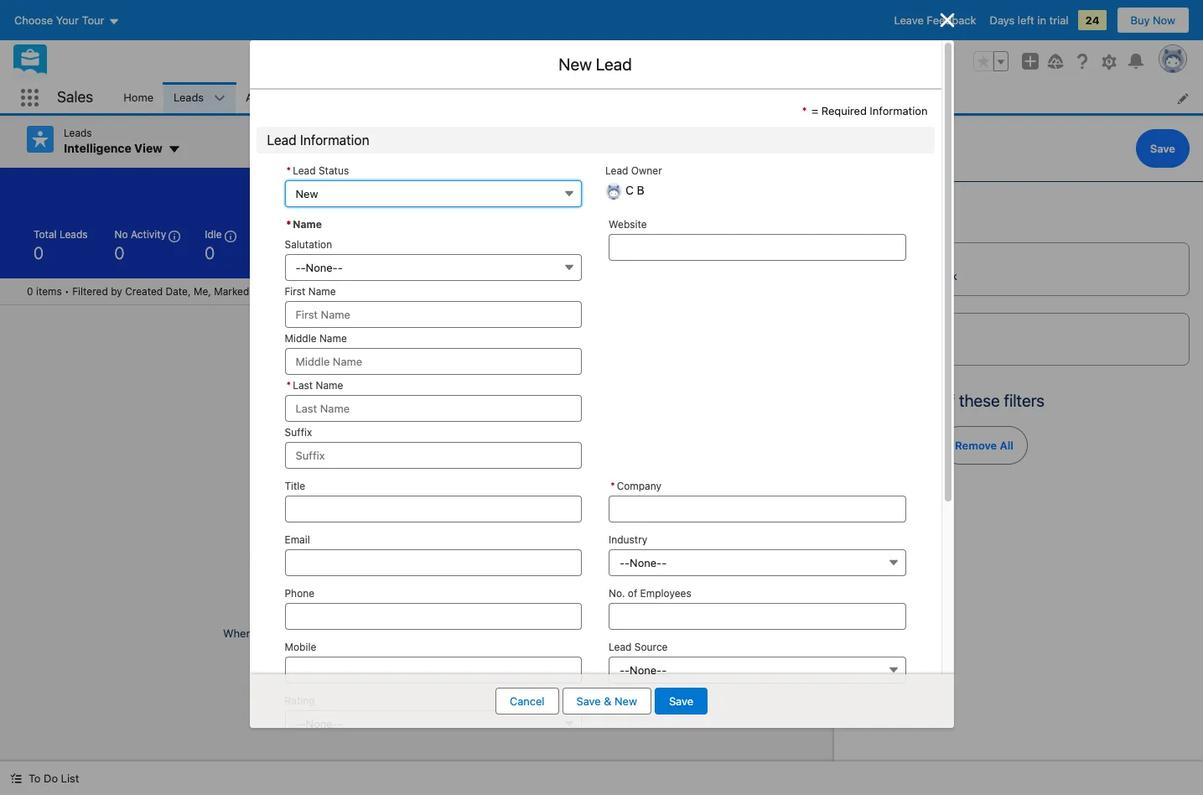 Task type: locate. For each thing, give the bounding box(es) containing it.
you right that
[[411, 627, 429, 640]]

to do list
[[29, 772, 79, 785]]

inverse image
[[938, 10, 958, 30]]

total leads 0
[[34, 228, 88, 262]]

1 horizontal spatial save
[[669, 695, 694, 708]]

1 vertical spatial to
[[459, 627, 470, 640]]

0 vertical spatial cancel button
[[848, 129, 913, 168]]

list item up lead view settings image
[[612, 82, 682, 113]]

group down days
[[974, 51, 1009, 71]]

* for * company
[[611, 479, 616, 492]]

* company
[[611, 479, 662, 492]]

none- inside --none-- button
[[630, 663, 662, 677]]

0 horizontal spatial week
[[569, 184, 592, 194]]

leads up want
[[414, 599, 458, 619]]

0 horizontal spatial this
[[549, 184, 567, 194]]

name right first
[[309, 285, 336, 297]]

week
[[569, 184, 592, 194], [930, 269, 958, 283]]

no inside button
[[261, 228, 274, 240]]

1 horizontal spatial cancel
[[862, 142, 899, 155]]

save
[[1151, 142, 1176, 155], [577, 695, 601, 708], [669, 695, 694, 708]]

1 vertical spatial save button
[[655, 688, 708, 715]]

activity
[[131, 228, 166, 240]]

list
[[113, 82, 1204, 113]]

left
[[1018, 13, 1035, 27]]

none- down the industry
[[630, 556, 662, 569]]

0 vertical spatial --none--
[[296, 260, 343, 274]]

2 horizontal spatial save
[[1151, 142, 1176, 155]]

2 horizontal spatial 0 button
[[498, 221, 578, 268]]

0 items • filtered by created date, me, marked as important, overdue - city
[[27, 285, 387, 297]]

cancel button down you'll
[[496, 688, 559, 715]]

information
[[870, 104, 928, 117], [300, 132, 370, 147]]

name right middle
[[320, 332, 347, 344]]

quotes list item
[[866, 82, 945, 113]]

home
[[124, 90, 154, 104]]

this
[[549, 184, 567, 194], [905, 269, 927, 283]]

--none-- down 'lead source'
[[620, 663, 667, 677]]

industry
[[609, 533, 648, 546]]

2 vertical spatial --none--
[[620, 663, 667, 677]]

quotes
[[877, 90, 913, 104]]

leave feedback link
[[895, 13, 977, 27]]

none- inside salutation button
[[306, 260, 338, 274]]

created
[[866, 254, 904, 267], [125, 285, 163, 297]]

new
[[559, 55, 592, 74], [296, 187, 318, 200], [615, 695, 638, 708]]

feedback
[[927, 13, 977, 27]]

none- for lead source
[[630, 663, 662, 677]]

--none-- inside salutation button
[[296, 260, 343, 274]]

1 horizontal spatial no
[[261, 228, 274, 240]]

of right no.
[[628, 587, 638, 599]]

0 vertical spatial information
[[870, 104, 928, 117]]

2 vertical spatial none-
[[630, 663, 662, 677]]

0 vertical spatial week
[[569, 184, 592, 194]]

0 vertical spatial this
[[549, 184, 567, 194]]

Website text field
[[609, 234, 906, 260]]

owner down lead owner
[[628, 184, 654, 194]]

2 vertical spatial new
[[615, 695, 638, 708]]

1 list item from the left
[[612, 82, 682, 113]]

* up salutation
[[287, 218, 291, 230]]

none- up first name
[[306, 260, 338, 274]]

0 horizontal spatial new
[[296, 187, 318, 200]]

no inside no important leads to show when you mark important leads that you want to track, you'll find them here.
[[313, 599, 334, 619]]

leads inside leads link
[[174, 90, 204, 104]]

marked
[[214, 285, 249, 297]]

0 horizontal spatial no
[[115, 228, 128, 240]]

created left date
[[866, 254, 904, 267]]

* for * last name
[[287, 379, 291, 391]]

1 horizontal spatial information
[[870, 104, 928, 117]]

them
[[557, 627, 583, 640]]

none- inside industry, --none-- button
[[630, 556, 662, 569]]

--none-- down the industry
[[620, 556, 667, 569]]

No. of Employees text field
[[609, 603, 906, 630]]

0 horizontal spatial 0 button
[[354, 221, 414, 268]]

to right want
[[459, 627, 470, 640]]

owner down lead view settings image
[[632, 164, 663, 177]]

0 horizontal spatial of
[[628, 587, 638, 599]]

0 vertical spatial group
[[974, 51, 1009, 71]]

1 vertical spatial week
[[930, 269, 958, 283]]

phone
[[285, 587, 315, 599]]

first name
[[285, 285, 336, 297]]

lead down here.
[[609, 641, 632, 653]]

3 0 button from the left
[[498, 221, 578, 268]]

to up track,
[[462, 599, 477, 619]]

leads list item
[[164, 82, 236, 113]]

0 vertical spatial save button
[[1137, 129, 1190, 168]]

name for first name
[[309, 285, 336, 297]]

cancel
[[862, 142, 899, 155], [510, 695, 545, 708]]

2 you from the left
[[411, 627, 429, 640]]

this inside "created date this week"
[[905, 269, 927, 283]]

no important leads to show when you mark important leads that you want to track, you'll find them here.
[[223, 599, 612, 640]]

group
[[974, 51, 1009, 71], [605, 126, 808, 153], [727, 177, 808, 201]]

name up salutation
[[293, 218, 322, 230]]

1 horizontal spatial created
[[866, 254, 904, 267]]

days
[[990, 13, 1015, 27]]

name
[[293, 218, 322, 230], [309, 285, 336, 297], [320, 332, 347, 344], [316, 379, 343, 391]]

total
[[34, 228, 57, 240]]

* down lead information
[[287, 164, 291, 177]]

that
[[388, 627, 408, 640]]

cancel button down * = required information
[[848, 129, 913, 168]]

1 vertical spatial created
[[125, 285, 163, 297]]

new lead
[[559, 55, 632, 74]]

no upcoming
[[261, 228, 325, 240]]

no for important
[[313, 599, 334, 619]]

buy now button
[[1117, 7, 1190, 34]]

1 vertical spatial cancel button
[[496, 688, 559, 715]]

buy
[[1131, 13, 1151, 27]]

cancel down * = required information
[[862, 142, 899, 155]]

0 vertical spatial none-
[[306, 260, 338, 274]]

want
[[432, 627, 456, 640]]

0 button up 'city'
[[354, 221, 414, 268]]

you'll
[[505, 627, 531, 640]]

leads inside total leads 0
[[59, 228, 88, 240]]

now
[[1154, 13, 1176, 27]]

here.
[[586, 627, 612, 640]]

view
[[134, 141, 163, 155]]

0 items • filtered by created date, me, marked as important, overdue - city status
[[27, 285, 387, 297]]

* lead status
[[287, 164, 349, 177]]

owner
[[632, 164, 663, 177], [628, 184, 654, 194]]

no left "activity"
[[115, 228, 128, 240]]

you
[[256, 627, 274, 640], [411, 627, 429, 640]]

--none-- for industry
[[620, 556, 667, 569]]

0 horizontal spatial list item
[[612, 82, 682, 113]]

save inside button
[[577, 695, 601, 708]]

2 horizontal spatial no
[[313, 599, 334, 619]]

group up website text field
[[727, 177, 808, 201]]

&
[[604, 695, 612, 708]]

0 vertical spatial owner
[[632, 164, 663, 177]]

name for middle name
[[320, 332, 347, 344]]

Mobile text field
[[285, 656, 582, 683]]

0 vertical spatial cancel
[[862, 142, 899, 155]]

filters
[[898, 207, 942, 227]]

remove all button
[[941, 426, 1028, 465]]

0 horizontal spatial cancel button
[[496, 688, 559, 715]]

1 horizontal spatial 0 button
[[421, 221, 491, 268]]

1 vertical spatial information
[[300, 132, 370, 147]]

date
[[906, 254, 929, 267]]

cancel down you'll
[[510, 695, 545, 708]]

list item left the quotes
[[785, 82, 866, 113]]

0 button down this week
[[498, 221, 578, 268]]

2 0 button from the left
[[421, 221, 491, 268]]

* left =
[[802, 104, 808, 117]]

leads right total
[[59, 228, 88, 240]]

1 horizontal spatial list item
[[785, 82, 866, 113]]

of
[[941, 391, 956, 410], [628, 587, 638, 599]]

leads
[[357, 627, 385, 640]]

show
[[481, 599, 522, 619]]

to do list button
[[0, 762, 89, 795]]

1 vertical spatial of
[[628, 587, 638, 599]]

0 horizontal spatial you
[[256, 627, 274, 640]]

--none-- for salutation
[[296, 260, 343, 274]]

1 vertical spatial new
[[296, 187, 318, 200]]

0
[[34, 243, 44, 262], [115, 243, 125, 262], [205, 243, 215, 262], [364, 243, 374, 262], [431, 243, 441, 262], [508, 243, 518, 262], [27, 285, 33, 297]]

created right by
[[125, 285, 163, 297]]

* left last
[[287, 379, 291, 391]]

of right the all
[[941, 391, 956, 410]]

lead view settings image
[[605, 126, 650, 153]]

1 horizontal spatial this
[[905, 269, 927, 283]]

1 horizontal spatial save button
[[1137, 129, 1190, 168]]

0 vertical spatial created
[[866, 254, 904, 267]]

lead owner
[[606, 164, 663, 177]]

--none-- down salutation
[[296, 260, 343, 274]]

none- down the source
[[630, 663, 662, 677]]

group up lead owner
[[605, 126, 808, 153]]

no
[[115, 228, 128, 240], [261, 228, 274, 240], [313, 599, 334, 619]]

0 button
[[354, 221, 414, 268], [421, 221, 491, 268], [498, 221, 578, 268]]

text default image
[[10, 773, 22, 785]]

0 vertical spatial new
[[559, 55, 592, 74]]

leads right home
[[174, 90, 204, 104]]

information up status
[[300, 132, 370, 147]]

Last Name text field
[[285, 395, 582, 422]]

no left "upcoming"
[[261, 228, 274, 240]]

save for the leftmost save "button"
[[669, 695, 694, 708]]

information down the quotes
[[870, 104, 928, 117]]

important
[[338, 599, 410, 619]]

1 vertical spatial this
[[905, 269, 927, 283]]

lead down accounts list item
[[267, 132, 297, 147]]

Phone text field
[[285, 603, 582, 630]]

0 horizontal spatial save
[[577, 695, 601, 708]]

important,
[[266, 285, 315, 297]]

lead down lead view settings image
[[606, 164, 629, 177]]

1 horizontal spatial of
[[941, 391, 956, 410]]

0 vertical spatial of
[[941, 391, 956, 410]]

leads
[[174, 90, 204, 104], [64, 127, 92, 139], [59, 228, 88, 240], [414, 599, 458, 619]]

save button
[[1137, 129, 1190, 168], [655, 688, 708, 715]]

lead for lead owner
[[606, 164, 629, 177]]

0 horizontal spatial information
[[300, 132, 370, 147]]

list item
[[612, 82, 682, 113], [785, 82, 866, 113]]

you left mark
[[256, 627, 274, 640]]

1 horizontal spatial cancel button
[[848, 129, 913, 168]]

1 vertical spatial none-
[[630, 556, 662, 569]]

no up important
[[313, 599, 334, 619]]

0 button down "lead status, new" button
[[421, 221, 491, 268]]

0 horizontal spatial cancel
[[510, 695, 545, 708]]

None text field
[[609, 495, 906, 522]]

new for new lead
[[559, 55, 592, 74]]

email
[[285, 533, 310, 546]]

by
[[111, 285, 122, 297]]

save for save & new
[[577, 695, 601, 708]]

required
[[822, 104, 867, 117]]

this week button
[[534, 177, 621, 201]]

sales
[[57, 88, 93, 106]]

matching all of these filters
[[848, 391, 1045, 410]]

Lead Status, New button
[[285, 180, 582, 207]]

idle
[[205, 228, 222, 240]]

track,
[[473, 627, 502, 640]]

mobile
[[285, 641, 317, 653]]

home link
[[113, 82, 164, 113]]

1 horizontal spatial you
[[411, 627, 429, 640]]

1 vertical spatial --none--
[[620, 556, 667, 569]]

* left company
[[611, 479, 616, 492]]

1 horizontal spatial new
[[559, 55, 592, 74]]

lead left status
[[293, 164, 316, 177]]

1 horizontal spatial week
[[930, 269, 958, 283]]

middle name
[[285, 332, 347, 344]]



Task type: vqa. For each thing, say whether or not it's contained in the screenshot.
the "To Do List" Button on the bottom
yes



Task type: describe. For each thing, give the bounding box(es) containing it.
all
[[1001, 439, 1014, 452]]

title
[[285, 479, 306, 492]]

lead up lead view settings image
[[596, 55, 632, 74]]

first
[[285, 285, 306, 297]]

key performance indicators group
[[0, 221, 835, 278]]

0 inside total leads 0
[[34, 243, 44, 262]]

me,
[[194, 285, 211, 297]]

when
[[223, 627, 253, 640]]

2 horizontal spatial new
[[615, 695, 638, 708]]

Title text field
[[285, 495, 582, 522]]

days left in trial
[[990, 13, 1069, 27]]

intelligence view
[[64, 141, 163, 155]]

none- for industry
[[630, 556, 662, 569]]

save for topmost save "button"
[[1151, 142, 1176, 155]]

matching
[[848, 391, 917, 410]]

to
[[29, 772, 41, 785]]

in
[[1038, 13, 1047, 27]]

this inside 'button'
[[549, 184, 567, 194]]

date,
[[166, 285, 191, 297]]

do
[[44, 772, 58, 785]]

First Name text field
[[285, 301, 582, 328]]

leave
[[895, 13, 924, 27]]

created date this week
[[866, 254, 958, 283]]

lead information
[[267, 132, 370, 147]]

rating
[[285, 694, 315, 707]]

trial
[[1050, 13, 1069, 27]]

•
[[65, 285, 69, 297]]

Suffix text field
[[285, 442, 582, 469]]

save & new button
[[563, 688, 652, 715]]

find
[[534, 627, 554, 640]]

2 list item from the left
[[785, 82, 866, 113]]

as
[[252, 285, 263, 297]]

lead for lead information
[[267, 132, 297, 147]]

* for * name
[[287, 218, 291, 230]]

Lead Source button
[[609, 656, 906, 683]]

lead source
[[609, 641, 668, 653]]

2 vertical spatial group
[[727, 177, 808, 201]]

Salutation button
[[285, 254, 582, 281]]

name for * name
[[293, 218, 322, 230]]

leads up intelligence
[[64, 127, 92, 139]]

* for * lead status
[[287, 164, 291, 177]]

week inside "created date this week"
[[930, 269, 958, 283]]

accounts list item
[[236, 82, 325, 113]]

saved filters
[[848, 207, 942, 227]]

* last name
[[287, 379, 343, 391]]

0 horizontal spatial save button
[[655, 688, 708, 715]]

name right last
[[316, 379, 343, 391]]

important
[[305, 627, 354, 640]]

intelligence
[[64, 141, 131, 155]]

upcoming
[[277, 228, 325, 240]]

status
[[319, 164, 349, 177]]

items
[[36, 285, 62, 297]]

0 horizontal spatial created
[[125, 285, 163, 297]]

filters
[[1005, 391, 1045, 410]]

this week
[[549, 184, 592, 194]]

list containing home
[[113, 82, 1204, 113]]

1 vertical spatial cancel
[[510, 695, 545, 708]]

--none-- for lead source
[[620, 663, 667, 677]]

no for activity
[[115, 228, 128, 240]]

overdue
[[318, 285, 358, 297]]

salutation
[[285, 238, 332, 250]]

no upcoming button
[[251, 221, 347, 268]]

lead for lead source
[[609, 641, 632, 653]]

new for new
[[296, 187, 318, 200]]

quotes link
[[866, 82, 923, 113]]

middle
[[285, 332, 317, 344]]

employees
[[641, 587, 692, 599]]

1 vertical spatial group
[[605, 126, 808, 153]]

no for upcoming
[[261, 228, 274, 240]]

company
[[617, 479, 662, 492]]

remove
[[956, 439, 998, 452]]

accounts
[[246, 90, 293, 104]]

city
[[368, 285, 387, 297]]

website
[[609, 218, 647, 230]]

* name
[[287, 218, 322, 230]]

week inside 'button'
[[569, 184, 592, 194]]

buy now
[[1131, 13, 1176, 27]]

leads inside no important leads to show when you mark important leads that you want to track, you'll find them here.
[[414, 599, 458, 619]]

no.
[[609, 587, 625, 599]]

1 vertical spatial owner
[[628, 184, 654, 194]]

accounts link
[[236, 82, 303, 113]]

24
[[1086, 13, 1100, 27]]

Middle Name text field
[[285, 348, 582, 375]]

0 vertical spatial to
[[462, 599, 477, 619]]

Industry button
[[609, 549, 906, 576]]

=
[[812, 104, 819, 117]]

1 0 button from the left
[[354, 221, 414, 268]]

* = required information
[[802, 104, 928, 117]]

save & new
[[577, 695, 638, 708]]

1 you from the left
[[256, 627, 274, 640]]

Email text field
[[285, 549, 582, 576]]

leads link
[[164, 82, 214, 113]]

source
[[635, 641, 668, 653]]

* for * = required information
[[802, 104, 808, 117]]

all
[[921, 391, 937, 410]]

last
[[293, 379, 313, 391]]

mark
[[277, 627, 302, 640]]

filtered
[[72, 285, 108, 297]]

created inside "created date this week"
[[866, 254, 904, 267]]

leave feedback
[[895, 13, 977, 27]]

these
[[960, 391, 1001, 410]]

none- for salutation
[[306, 260, 338, 274]]

remove all
[[956, 439, 1014, 452]]

saved
[[848, 207, 894, 227]]

list
[[61, 772, 79, 785]]



